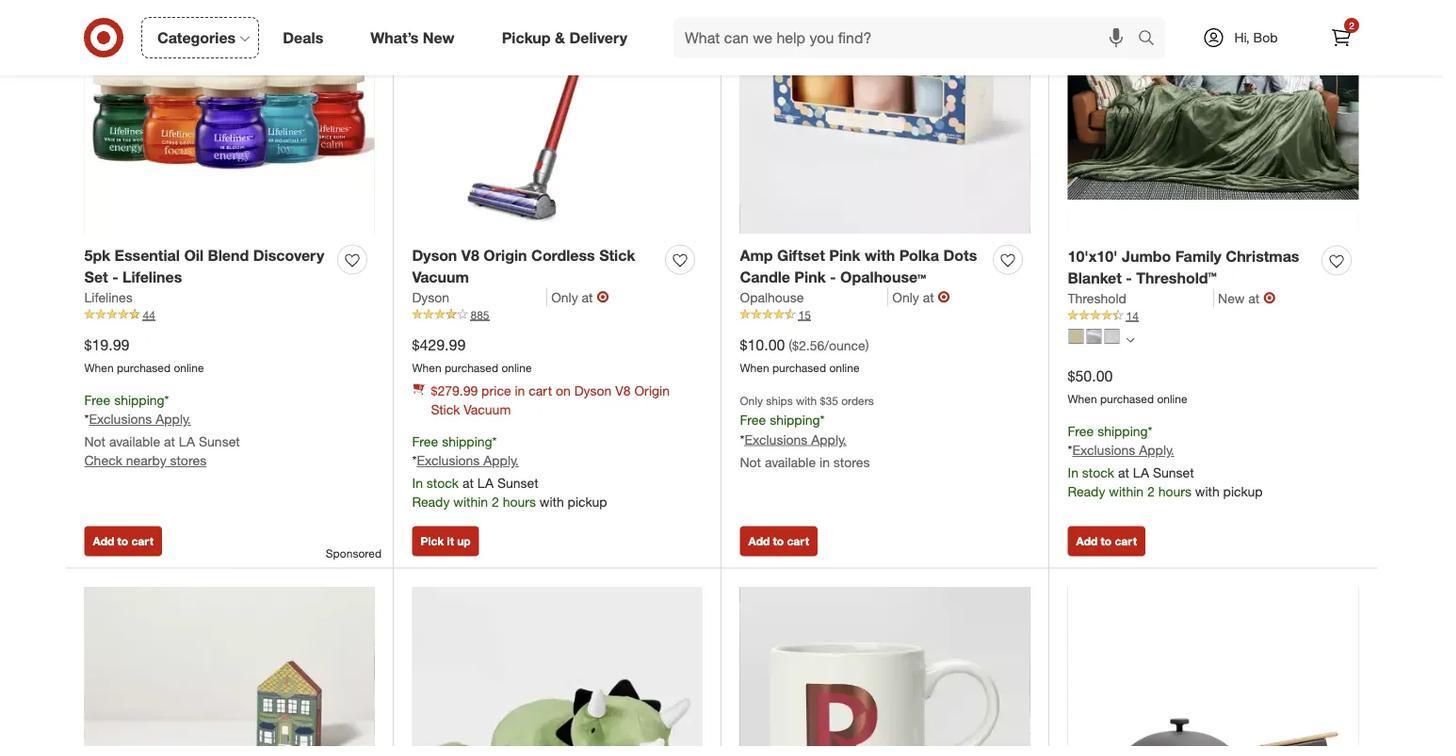Task type: vqa. For each thing, say whether or not it's contained in the screenshot.
"toys"
no



Task type: describe. For each thing, give the bounding box(es) containing it.
dyson inside $279.99 price in cart on dyson v8 origin stick vacuum
[[574, 382, 612, 398]]

plaid green image
[[1069, 329, 1084, 344]]

price
[[482, 382, 511, 398]]

free down $279.99
[[412, 433, 438, 449]]

$279.99 price in cart on dyson v8 origin stick vacuum
[[431, 382, 670, 417]]

- inside 10'x10' jumbo family christmas blanket - threshold™
[[1126, 269, 1132, 287]]

)
[[866, 337, 869, 353]]

5pk essential oil blend discovery set - lifelines
[[84, 246, 324, 286]]

$279.99
[[431, 382, 478, 398]]

exclusions apply. link up nearby
[[89, 411, 191, 427]]

pick
[[421, 534, 444, 548]]

free inside the free shipping * * exclusions apply. not available at la sunset check nearby stores
[[84, 391, 110, 408]]

deals
[[283, 28, 323, 47]]

10'x10'
[[1068, 247, 1118, 265]]

¬ for 10'x10' jumbo family christmas blanket - threshold™
[[1264, 289, 1276, 307]]

dyson v8 origin cordless stick vacuum
[[412, 246, 635, 286]]

at up up
[[463, 475, 474, 491]]

at inside new at ¬
[[1249, 290, 1260, 306]]

apply. down 'price'
[[484, 452, 519, 469]]

only for cordless
[[551, 289, 578, 305]]

vacuum inside $279.99 price in cart on dyson v8 origin stick vacuum
[[464, 401, 511, 417]]

exclusions apply. link down "ships"
[[745, 431, 847, 447]]

hours for vacuum
[[503, 494, 536, 510]]

when for $429.99
[[412, 360, 442, 374]]

2 horizontal spatial 2
[[1349, 19, 1355, 31]]

dyson v8 origin cordless stick vacuum link
[[412, 245, 658, 288]]

cordless
[[531, 246, 595, 265]]

shipping for exclusions apply. link underneath $50.00 when purchased online
[[1098, 422, 1148, 439]]

in inside $279.99 price in cart on dyson v8 origin stick vacuum
[[515, 382, 525, 398]]

christmas
[[1226, 247, 1300, 265]]

vacuum inside dyson v8 origin cordless stick vacuum
[[412, 268, 469, 286]]

v8 inside dyson v8 origin cordless stick vacuum
[[461, 246, 479, 265]]

new inside new at ¬
[[1218, 290, 1245, 306]]

stick inside dyson v8 origin cordless stick vacuum
[[599, 246, 635, 265]]

purchased for $19.99
[[117, 360, 171, 374]]

exclusions for exclusions apply. link above nearby
[[89, 411, 152, 427]]

free shipping * * exclusions apply. in stock at  la sunset ready within 2 hours with pickup for -
[[1068, 422, 1263, 500]]

shipping for exclusions apply. link underneath $279.99
[[442, 433, 492, 449]]

polka
[[900, 246, 939, 265]]

categories link
[[141, 17, 259, 58]]

cart for amp giftset pink with polka dots candle pink - opalhouse™
[[787, 534, 809, 548]]

$19.99 when purchased online
[[84, 335, 204, 374]]

only for with
[[893, 289, 919, 305]]

at up '885' "link"
[[582, 289, 593, 305]]

search button
[[1130, 17, 1175, 62]]

sponsored
[[326, 546, 382, 560]]

&
[[555, 28, 565, 47]]

set
[[84, 268, 108, 286]]

what's
[[371, 28, 419, 47]]

nearby
[[126, 452, 166, 469]]

blanket
[[1068, 269, 1122, 287]]

what's new
[[371, 28, 455, 47]]

online for $50.00
[[1157, 391, 1188, 406]]

add to cart for $50.00
[[1076, 534, 1137, 548]]

sunset for dyson v8 origin cordless stick vacuum
[[497, 475, 539, 491]]

add to cart button for $10.00
[[740, 526, 818, 556]]

threshold
[[1068, 290, 1127, 306]]

$2.56
[[793, 337, 825, 353]]

15 link
[[740, 307, 1030, 323]]

1 vertical spatial lifelines
[[84, 289, 133, 305]]

$50.00 when purchased online
[[1068, 367, 1188, 406]]

purchased inside $10.00 ( $2.56 /ounce ) when purchased online
[[773, 360, 826, 374]]

free inside only ships with $35 orders free shipping * * exclusions apply. not available in stores
[[740, 411, 766, 428]]

pick it up
[[421, 534, 471, 548]]

at down polka
[[923, 289, 934, 305]]

family
[[1176, 247, 1222, 265]]

to for $50.00
[[1101, 534, 1112, 548]]

opalhouse™
[[840, 268, 927, 286]]

within for -
[[1109, 483, 1144, 500]]

when inside $10.00 ( $2.56 /ounce ) when purchased online
[[740, 360, 769, 374]]

$10.00
[[740, 335, 785, 354]]

sunset for 10'x10' jumbo family christmas blanket - threshold™
[[1153, 465, 1194, 481]]

orders
[[842, 393, 874, 407]]

cart for 10'x10' jumbo family christmas blanket - threshold™
[[1115, 534, 1137, 548]]

oil
[[184, 246, 204, 265]]

add to cart for $10.00
[[749, 534, 809, 548]]

origin inside dyson v8 origin cordless stick vacuum
[[484, 246, 527, 265]]

bob
[[1254, 29, 1278, 46]]

exclusions inside only ships with $35 orders free shipping * * exclusions apply. not available in stores
[[745, 431, 808, 447]]

threshold™
[[1137, 269, 1217, 287]]

only ships with $35 orders free shipping * * exclusions apply. not available in stores
[[740, 393, 874, 470]]

stores inside only ships with $35 orders free shipping * * exclusions apply. not available in stores
[[834, 453, 870, 470]]

14
[[1126, 309, 1139, 323]]

hi,
[[1235, 29, 1250, 46]]

amp giftset pink with polka dots candle pink - opalhouse™
[[740, 246, 977, 286]]

dyson link
[[412, 288, 548, 307]]

amp
[[740, 246, 773, 265]]

on
[[556, 382, 571, 398]]

0 vertical spatial new
[[423, 28, 455, 47]]

giftset
[[777, 246, 825, 265]]

pick it up button
[[412, 526, 479, 556]]

in for 10'x10' jumbo family christmas blanket - threshold™
[[1068, 465, 1079, 481]]

ships
[[766, 393, 793, 407]]

885 link
[[412, 307, 702, 323]]

5pk
[[84, 246, 110, 265]]

exclusions apply. link down $279.99
[[417, 452, 519, 469]]

when for $50.00
[[1068, 391, 1097, 406]]

lifelines link
[[84, 288, 133, 307]]

stores inside the free shipping * * exclusions apply. not available at la sunset check nearby stores
[[170, 452, 206, 469]]

threshold link
[[1068, 289, 1215, 308]]

885
[[471, 308, 490, 322]]

- inside 5pk essential oil blend discovery set - lifelines
[[112, 268, 118, 286]]

free shipping * * exclusions apply. in stock at  la sunset ready within 2 hours with pickup for vacuum
[[412, 433, 607, 510]]

stick inside $279.99 price in cart on dyson v8 origin stick vacuum
[[431, 401, 460, 417]]

$19.99
[[84, 335, 129, 354]]

pickup for dyson v8 origin cordless stick vacuum
[[568, 494, 607, 510]]

opalhouse
[[740, 289, 804, 305]]

stock for vacuum
[[427, 475, 459, 491]]



Task type: locate. For each thing, give the bounding box(es) containing it.
5pk essential oil blend discovery set - lifelines image
[[84, 0, 375, 234], [84, 0, 375, 234]]

pickup & delivery
[[502, 28, 628, 47]]

it
[[447, 534, 454, 548]]

dyson for dyson v8 origin cordless stick vacuum
[[412, 246, 457, 265]]

3 add to cart from the left
[[1076, 534, 1137, 548]]

1 horizontal spatial add
[[749, 534, 770, 548]]

14 link
[[1068, 308, 1359, 324]]

16oz stoneware monogram mug - opalhouse™ image
[[740, 587, 1030, 747], [740, 587, 1030, 747]]

1 vertical spatial vacuum
[[464, 401, 511, 417]]

0 horizontal spatial hours
[[503, 494, 536, 510]]

1 vertical spatial available
[[765, 453, 816, 470]]

0 horizontal spatial to
[[117, 534, 128, 548]]

v8 inside $279.99 price in cart on dyson v8 origin stick vacuum
[[615, 382, 631, 398]]

$429.99
[[412, 335, 466, 354]]

exclusions apply. link down $50.00 when purchased online
[[1073, 442, 1175, 459]]

- up opalhouse link
[[830, 268, 836, 286]]

available
[[109, 434, 160, 450], [765, 453, 816, 470]]

with
[[865, 246, 895, 265], [796, 393, 817, 407], [1196, 483, 1220, 500], [540, 494, 564, 510]]

in down $35
[[820, 453, 830, 470]]

0 horizontal spatial available
[[109, 434, 160, 450]]

0 vertical spatial stick
[[599, 246, 635, 265]]

only at ¬ up '885' "link"
[[551, 288, 609, 306]]

0 vertical spatial pink
[[829, 246, 861, 265]]

1 horizontal spatial free shipping * * exclusions apply. in stock at  la sunset ready within 2 hours with pickup
[[1068, 422, 1263, 500]]

cart inside $279.99 price in cart on dyson v8 origin stick vacuum
[[529, 382, 552, 398]]

to for $10.00
[[773, 534, 784, 548]]

dinosaur weighted plush kids' throw pillow green - pillowfort™ image
[[412, 587, 702, 747], [412, 587, 702, 747]]

apply. down $50.00 when purchased online
[[1139, 442, 1175, 459]]

purchased inside "$429.99 when purchased online"
[[445, 360, 499, 374]]

1 horizontal spatial available
[[765, 453, 816, 470]]

pink up opalhouse link
[[795, 268, 826, 286]]

- inside amp giftset pink with polka dots candle pink - opalhouse™
[[830, 268, 836, 286]]

0 vertical spatial v8
[[461, 246, 479, 265]]

1 vertical spatial in
[[820, 453, 830, 470]]

shipping
[[114, 391, 164, 408], [770, 411, 820, 428], [1098, 422, 1148, 439], [442, 433, 492, 449]]

0 horizontal spatial ¬
[[597, 288, 609, 306]]

10'x10' jumbo family christmas blanket - threshold™ link
[[1068, 246, 1315, 289]]

not inside the free shipping * * exclusions apply. not available at la sunset check nearby stores
[[84, 434, 106, 450]]

pickup
[[502, 28, 551, 47]]

10'x10' jumbo family christmas blanket - threshold™ image
[[1068, 0, 1359, 235], [1068, 0, 1359, 235]]

1 horizontal spatial pickup
[[1224, 483, 1263, 500]]

at
[[582, 289, 593, 305], [923, 289, 934, 305], [1249, 290, 1260, 306], [164, 434, 175, 450], [1118, 465, 1130, 481], [463, 475, 474, 491]]

in for dyson v8 origin cordless stick vacuum
[[412, 475, 423, 491]]

/ounce
[[825, 337, 866, 353]]

2 horizontal spatial ¬
[[1264, 289, 1276, 307]]

free
[[84, 391, 110, 408], [740, 411, 766, 428], [1068, 422, 1094, 439], [412, 433, 438, 449]]

2 for dyson v8 origin cordless stick vacuum
[[492, 494, 499, 510]]

1 horizontal spatial pink
[[829, 246, 861, 265]]

free shipping * * exclusions apply. in stock at  la sunset ready within 2 hours with pickup down 'price'
[[412, 433, 607, 510]]

$10.00 ( $2.56 /ounce ) when purchased online
[[740, 335, 869, 374]]

vacuum up dyson link
[[412, 268, 469, 286]]

1 vertical spatial pink
[[795, 268, 826, 286]]

1 vertical spatial dyson
[[412, 289, 450, 305]]

¬ down "dots"
[[938, 288, 950, 306]]

only at ¬ for polka
[[893, 288, 950, 306]]

opalhouse link
[[740, 288, 889, 307]]

0 horizontal spatial stock
[[427, 475, 459, 491]]

with inside only ships with $35 orders free shipping * * exclusions apply. not available in stores
[[796, 393, 817, 407]]

cart for 5pk essential oil blend discovery set - lifelines
[[131, 534, 153, 548]]

0 horizontal spatial pink
[[795, 268, 826, 286]]

what's new link
[[355, 17, 478, 58]]

origin right on
[[635, 382, 670, 398]]

in
[[1068, 465, 1079, 481], [412, 475, 423, 491]]

hi, bob
[[1235, 29, 1278, 46]]

exclusions apply. link
[[89, 411, 191, 427], [745, 431, 847, 447], [1073, 442, 1175, 459], [417, 452, 519, 469]]

1 horizontal spatial within
[[1109, 483, 1144, 500]]

only at ¬ up "15" link
[[893, 288, 950, 306]]

0 horizontal spatial sunset
[[199, 434, 240, 450]]

free shipping * * exclusions apply. not available at la sunset check nearby stores
[[84, 391, 240, 469]]

1 vertical spatial new
[[1218, 290, 1245, 306]]

0 horizontal spatial add to cart button
[[84, 526, 162, 556]]

0 horizontal spatial in
[[515, 382, 525, 398]]

1 horizontal spatial in
[[1068, 465, 1079, 481]]

stick right the cordless
[[599, 246, 635, 265]]

1 horizontal spatial ¬
[[938, 288, 950, 306]]

1 to from the left
[[117, 534, 128, 548]]

exclusions up check
[[89, 411, 152, 427]]

purchased down (
[[773, 360, 826, 374]]

available inside only ships with $35 orders free shipping * * exclusions apply. not available in stores
[[765, 453, 816, 470]]

shipping inside only ships with $35 orders free shipping * * exclusions apply. not available in stores
[[770, 411, 820, 428]]

available down "ships"
[[765, 453, 816, 470]]

0 horizontal spatial origin
[[484, 246, 527, 265]]

0 vertical spatial available
[[109, 434, 160, 450]]

1 horizontal spatial to
[[773, 534, 784, 548]]

purchased inside "$19.99 when purchased online"
[[117, 360, 171, 374]]

stores down 'orders'
[[834, 453, 870, 470]]

v8 up dyson link
[[461, 246, 479, 265]]

at down $50.00 when purchased online
[[1118, 465, 1130, 481]]

new at ¬
[[1218, 289, 1276, 307]]

jumbo
[[1122, 247, 1171, 265]]

available inside the free shipping * * exclusions apply. not available at la sunset check nearby stores
[[109, 434, 160, 450]]

when inside "$429.99 when purchased online"
[[412, 360, 442, 374]]

new up '14' link
[[1218, 290, 1245, 306]]

pink right the giftset
[[829, 246, 861, 265]]

exclusions down $50.00 when purchased online
[[1073, 442, 1136, 459]]

only at ¬
[[551, 288, 609, 306], [893, 288, 950, 306]]

3 to from the left
[[1101, 534, 1112, 548]]

dyson
[[412, 246, 457, 265], [412, 289, 450, 305], [574, 382, 612, 398]]

vacuum down 'price'
[[464, 401, 511, 417]]

amp giftset pink with polka dots candle pink - opalhouse™ link
[[740, 245, 986, 288]]

apply. inside only ships with $35 orders free shipping * * exclusions apply. not available in stores
[[811, 431, 847, 447]]

dyson right on
[[574, 382, 612, 398]]

1 horizontal spatial not
[[740, 453, 761, 470]]

stock down $50.00 when purchased online
[[1082, 465, 1115, 481]]

free down $10.00
[[740, 411, 766, 428]]

1 horizontal spatial hours
[[1159, 483, 1192, 500]]

only at ¬ for stick
[[551, 288, 609, 306]]

free shipping * * exclusions apply. in stock at  la sunset ready within 2 hours with pickup down $50.00 when purchased online
[[1068, 422, 1263, 500]]

online inside "$19.99 when purchased online"
[[174, 360, 204, 374]]

la up pick it up button
[[477, 475, 494, 491]]

44 link
[[84, 307, 375, 323]]

to
[[117, 534, 128, 548], [773, 534, 784, 548], [1101, 534, 1112, 548]]

categories
[[157, 28, 236, 47]]

purchased for $429.99
[[445, 360, 499, 374]]

2 only at ¬ from the left
[[893, 288, 950, 306]]

dots
[[944, 246, 977, 265]]

0 horizontal spatial pickup
[[568, 494, 607, 510]]

add for $10.00
[[749, 534, 770, 548]]

2 add to cart button from the left
[[740, 526, 818, 556]]

0 vertical spatial in
[[515, 382, 525, 398]]

add to cart button for $50.00
[[1068, 526, 1146, 556]]

only up '885' "link"
[[551, 289, 578, 305]]

¬
[[597, 288, 609, 306], [938, 288, 950, 306], [1264, 289, 1276, 307]]

apply. up nearby
[[156, 411, 191, 427]]

0 horizontal spatial not
[[84, 434, 106, 450]]

when down $19.99 at the left of page
[[84, 360, 114, 374]]

plaid navy image
[[1087, 329, 1102, 344]]

purchased
[[117, 360, 171, 374], [445, 360, 499, 374], [773, 360, 826, 374], [1101, 391, 1154, 406]]

15
[[799, 308, 811, 322]]

(
[[789, 337, 793, 353]]

purchased down $50.00
[[1101, 391, 1154, 406]]

0 vertical spatial not
[[84, 434, 106, 450]]

amp giftset pink with polka dots candle pink - opalhouse™ image
[[740, 0, 1030, 234], [740, 0, 1030, 234]]

when for $19.99
[[84, 360, 114, 374]]

candle
[[740, 268, 790, 286]]

1 horizontal spatial in
[[820, 453, 830, 470]]

3 add to cart button from the left
[[1068, 526, 1146, 556]]

0 vertical spatial dyson
[[412, 246, 457, 265]]

0 horizontal spatial add
[[93, 534, 114, 548]]

1 horizontal spatial v8
[[615, 382, 631, 398]]

up
[[457, 534, 471, 548]]

shipping down $279.99
[[442, 433, 492, 449]]

in right 'price'
[[515, 382, 525, 398]]

la down $50.00 when purchased online
[[1133, 465, 1150, 481]]

check nearby stores button
[[84, 451, 206, 470]]

0 vertical spatial origin
[[484, 246, 527, 265]]

¬ down the christmas
[[1264, 289, 1276, 307]]

2 to from the left
[[773, 534, 784, 548]]

2 horizontal spatial -
[[1126, 269, 1132, 287]]

shipping down "$19.99 when purchased online"
[[114, 391, 164, 408]]

shipping inside the free shipping * * exclusions apply. not available at la sunset check nearby stores
[[114, 391, 164, 408]]

-
[[112, 268, 118, 286], [830, 268, 836, 286], [1126, 269, 1132, 287]]

purchased up $279.99
[[445, 360, 499, 374]]

hours
[[1159, 483, 1192, 500], [503, 494, 536, 510]]

stock
[[1082, 465, 1115, 481], [427, 475, 459, 491]]

cart
[[529, 382, 552, 398], [131, 534, 153, 548], [787, 534, 809, 548], [1115, 534, 1137, 548]]

0 horizontal spatial only at ¬
[[551, 288, 609, 306]]

only up "15" link
[[893, 289, 919, 305]]

apply. down $35
[[811, 431, 847, 447]]

1 vertical spatial origin
[[635, 382, 670, 398]]

$50.00
[[1068, 367, 1113, 385]]

online inside "$429.99 when purchased online"
[[502, 360, 532, 374]]

origin inside $279.99 price in cart on dyson v8 origin stick vacuum
[[635, 382, 670, 398]]

at inside the free shipping * * exclusions apply. not available at la sunset check nearby stores
[[164, 434, 175, 450]]

la inside the free shipping * * exclusions apply. not available at la sunset check nearby stores
[[179, 434, 195, 450]]

purchased down $19.99 at the left of page
[[117, 360, 171, 374]]

2 horizontal spatial la
[[1133, 465, 1150, 481]]

when down $429.99
[[412, 360, 442, 374]]

dyson up $429.99
[[412, 289, 450, 305]]

add for $50.00
[[1076, 534, 1098, 548]]

exclusions for exclusions apply. link underneath $50.00 when purchased online
[[1073, 442, 1136, 459]]

¬ up '885' "link"
[[597, 288, 609, 306]]

0 horizontal spatial ready
[[412, 494, 450, 510]]

0 horizontal spatial in
[[412, 475, 423, 491]]

1 only at ¬ from the left
[[551, 288, 609, 306]]

stick
[[599, 246, 635, 265], [431, 401, 460, 417]]

add to cart button for $19.99
[[84, 526, 162, 556]]

with inside amp giftset pink with polka dots candle pink - opalhouse™
[[865, 246, 895, 265]]

essential
[[115, 246, 180, 265]]

0 horizontal spatial add to cart
[[93, 534, 153, 548]]

1 add from the left
[[93, 534, 114, 548]]

free down $50.00
[[1068, 422, 1094, 439]]

ready for 10'x10' jumbo family christmas blanket - threshold™
[[1068, 483, 1106, 500]]

when inside "$19.99 when purchased online"
[[84, 360, 114, 374]]

exclusions inside the free shipping * * exclusions apply. not available at la sunset check nearby stores
[[89, 411, 152, 427]]

free shipping * * exclusions apply. in stock at  la sunset ready within 2 hours with pickup
[[1068, 422, 1263, 500], [412, 433, 607, 510]]

v8 right on
[[615, 382, 631, 398]]

2 horizontal spatial add
[[1076, 534, 1098, 548]]

when down $10.00
[[740, 360, 769, 374]]

our place 2.6qt 10.5" ceramic nonstick always pan 2.0 image
[[1068, 587, 1359, 747], [1068, 587, 1359, 747]]

1 vertical spatial stick
[[431, 401, 460, 417]]

1 horizontal spatial add to cart button
[[740, 526, 818, 556]]

1 horizontal spatial origin
[[635, 382, 670, 398]]

What can we help you find? suggestions appear below search field
[[674, 17, 1143, 58]]

2 add from the left
[[749, 534, 770, 548]]

dyson inside dyson v8 origin cordless stick vacuum
[[412, 246, 457, 265]]

0 vertical spatial vacuum
[[412, 268, 469, 286]]

0 horizontal spatial within
[[453, 494, 488, 510]]

search
[[1130, 30, 1175, 49]]

1 horizontal spatial sunset
[[497, 475, 539, 491]]

1 add to cart button from the left
[[84, 526, 162, 556]]

stock up pick it up button
[[427, 475, 459, 491]]

ready for dyson v8 origin cordless stick vacuum
[[412, 494, 450, 510]]

online for $19.99
[[174, 360, 204, 374]]

stock for -
[[1082, 465, 1115, 481]]

1 add to cart from the left
[[93, 534, 153, 548]]

stick down $279.99
[[431, 401, 460, 417]]

origin
[[484, 246, 527, 265], [635, 382, 670, 398]]

stores right nearby
[[170, 452, 206, 469]]

1 vertical spatial v8
[[615, 382, 631, 398]]

la for dyson v8 origin cordless stick vacuum
[[477, 475, 494, 491]]

online for $429.99
[[502, 360, 532, 374]]

1 horizontal spatial stick
[[599, 246, 635, 265]]

pickup for 10'x10' jumbo family christmas blanket - threshold™
[[1224, 483, 1263, 500]]

shipping down $50.00 when purchased online
[[1098, 422, 1148, 439]]

dyson for dyson
[[412, 289, 450, 305]]

new right what's
[[423, 28, 455, 47]]

deals link
[[267, 17, 347, 58]]

la for 10'x10' jumbo family christmas blanket - threshold™
[[1133, 465, 1150, 481]]

add to cart
[[93, 534, 153, 548], [749, 534, 809, 548], [1076, 534, 1137, 548]]

shipping down "ships"
[[770, 411, 820, 428]]

lifelines down set
[[84, 289, 133, 305]]

only inside only ships with $35 orders free shipping * * exclusions apply. not available in stores
[[740, 393, 763, 407]]

pickup & delivery link
[[486, 17, 651, 58]]

1 horizontal spatial stores
[[834, 453, 870, 470]]

when down $50.00
[[1068, 391, 1097, 406]]

not inside only ships with $35 orders free shipping * * exclusions apply. not available in stores
[[740, 453, 761, 470]]

within for vacuum
[[453, 494, 488, 510]]

lifelines down essential
[[123, 268, 182, 286]]

check
[[84, 452, 122, 469]]

exclusions down "ships"
[[745, 431, 808, 447]]

0 horizontal spatial la
[[179, 434, 195, 450]]

at up nearby
[[164, 434, 175, 450]]

dyson up dyson link
[[412, 246, 457, 265]]

purchased for $50.00
[[1101, 391, 1154, 406]]

- up threshold link
[[1126, 269, 1132, 287]]

1 horizontal spatial only
[[740, 393, 763, 407]]

online inside $50.00 when purchased online
[[1157, 391, 1188, 406]]

exclusions for exclusions apply. link underneath $279.99
[[417, 452, 480, 469]]

0 horizontal spatial only
[[551, 289, 578, 305]]

0 horizontal spatial 2
[[492, 494, 499, 510]]

available up "check nearby stores" button
[[109, 434, 160, 450]]

lifelines inside 5pk essential oil blend discovery set - lifelines
[[123, 268, 182, 286]]

1 horizontal spatial -
[[830, 268, 836, 286]]

add to cart for $19.99
[[93, 534, 153, 548]]

10'x10' jumbo family christmas blanket - threshold™
[[1068, 247, 1300, 287]]

1 horizontal spatial la
[[477, 475, 494, 491]]

1 vertical spatial not
[[740, 453, 761, 470]]

to for $19.99
[[117, 534, 128, 548]]

at down the christmas
[[1249, 290, 1260, 306]]

¬ for dyson v8 origin cordless stick vacuum
[[597, 288, 609, 306]]

2 horizontal spatial add to cart
[[1076, 534, 1137, 548]]

0 horizontal spatial free shipping * * exclusions apply. in stock at  la sunset ready within 2 hours with pickup
[[412, 433, 607, 510]]

2 horizontal spatial to
[[1101, 534, 1112, 548]]

2 for 10'x10' jumbo family christmas blanket - threshold™
[[1148, 483, 1155, 500]]

1 horizontal spatial add to cart
[[749, 534, 809, 548]]

shipping for exclusions apply. link above nearby
[[114, 391, 164, 408]]

0 horizontal spatial stick
[[431, 401, 460, 417]]

when inside $50.00 when purchased online
[[1068, 391, 1097, 406]]

all colors element
[[1126, 333, 1135, 344]]

0 horizontal spatial new
[[423, 28, 455, 47]]

5pk essential oil blend discovery set - lifelines link
[[84, 245, 330, 288]]

0 horizontal spatial v8
[[461, 246, 479, 265]]

1 horizontal spatial new
[[1218, 290, 1245, 306]]

purchased inside $50.00 when purchased online
[[1101, 391, 1154, 406]]

2 link
[[1321, 17, 1362, 58]]

¬ for amp giftset pink with polka dots candle pink - opalhouse™
[[938, 288, 950, 306]]

2 horizontal spatial only
[[893, 289, 919, 305]]

2 add to cart from the left
[[749, 534, 809, 548]]

la
[[179, 434, 195, 450], [1133, 465, 1150, 481], [477, 475, 494, 491]]

online inside $10.00 ( $2.56 /ounce ) when purchased online
[[830, 360, 860, 374]]

44
[[143, 308, 155, 322]]

v8
[[461, 246, 479, 265], [615, 382, 631, 398]]

0 horizontal spatial -
[[112, 268, 118, 286]]

hours for -
[[1159, 483, 1192, 500]]

3 add from the left
[[1076, 534, 1098, 548]]

only left "ships"
[[740, 393, 763, 407]]

plaid gray image
[[1105, 329, 1120, 344]]

online
[[174, 360, 204, 374], [502, 360, 532, 374], [830, 360, 860, 374], [1157, 391, 1188, 406]]

1 horizontal spatial stock
[[1082, 465, 1115, 481]]

2 horizontal spatial add to cart button
[[1068, 526, 1146, 556]]

free down $19.99 at the left of page
[[84, 391, 110, 408]]

not
[[84, 434, 106, 450], [740, 453, 761, 470]]

$429.99 when purchased online
[[412, 335, 532, 374]]

$35
[[820, 393, 838, 407]]

pink
[[829, 246, 861, 265], [795, 268, 826, 286]]

in inside only ships with $35 orders free shipping * * exclusions apply. not available in stores
[[820, 453, 830, 470]]

sunset inside the free shipping * * exclusions apply. not available at la sunset check nearby stores
[[199, 434, 240, 450]]

1 horizontal spatial 2
[[1148, 483, 1155, 500]]

exclusions down $279.99
[[417, 452, 480, 469]]

2
[[1349, 19, 1355, 31], [1148, 483, 1155, 500], [492, 494, 499, 510]]

1 horizontal spatial ready
[[1068, 483, 1106, 500]]

origin up dyson link
[[484, 246, 527, 265]]

2 vertical spatial dyson
[[574, 382, 612, 398]]

blend
[[208, 246, 249, 265]]

dyson v8 origin cordless stick vacuum image
[[412, 0, 702, 234], [412, 0, 702, 234]]

1 horizontal spatial only at ¬
[[893, 288, 950, 306]]

new
[[423, 28, 455, 47], [1218, 290, 1245, 306]]

- right set
[[112, 268, 118, 286]]

sunset
[[199, 434, 240, 450], [1153, 465, 1194, 481], [497, 475, 539, 491]]

0 horizontal spatial stores
[[170, 452, 206, 469]]

2 horizontal spatial sunset
[[1153, 465, 1194, 481]]

la up "check nearby stores" button
[[179, 434, 195, 450]]

all colors image
[[1126, 336, 1135, 344]]

add for $19.99
[[93, 534, 114, 548]]

home for the holidays christmas jigsaw puzzle - 1000pc - hearth & hand™ with magnolia image
[[84, 587, 375, 747], [84, 587, 375, 747]]

apply. inside the free shipping * * exclusions apply. not available at la sunset check nearby stores
[[156, 411, 191, 427]]

delivery
[[569, 28, 628, 47]]

discovery
[[253, 246, 324, 265]]

0 vertical spatial lifelines
[[123, 268, 182, 286]]



